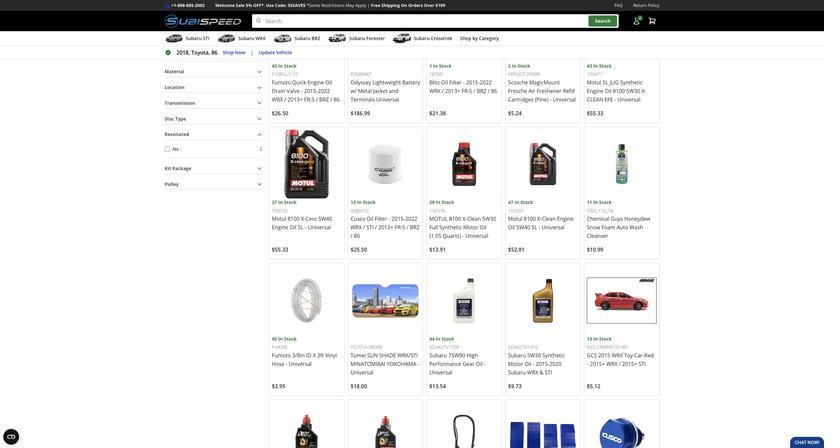Task type: describe. For each thing, give the bounding box(es) containing it.
86 right toyota,
[[212, 49, 218, 56]]

universal inside 2 in stock frpod7-2pkrp scosche magicmount fresche air freshener refill cartridges (pine) - universal
[[553, 96, 576, 103]]

engine inside 37 in stock 109776 motul 8100 x-cess 5w40 engine oil 5l - universal
[[272, 224, 288, 231]]

1 vertical spatial |
[[251, 49, 253, 56]]

return policy link
[[633, 2, 660, 9]]

clean for oil
[[467, 216, 481, 223]]

clean for -
[[542, 216, 556, 223]]

5w40 inside 47 in stock 102051 motul 8100 x-clean engine oil 5w40 5l - universal
[[516, 224, 530, 231]]

(1.05
[[429, 233, 441, 240]]

universal inside 43 in stock 109471 motul 5l jug synthetic engine oil 8100 5w30 x- clean efe - universal
[[618, 96, 641, 103]]

subaru left the forester in the left top of the page
[[349, 35, 365, 41]]

29
[[429, 200, 435, 206]]

5%
[[246, 2, 252, 8]]

minatomirai
[[351, 361, 385, 368]]

efe
[[605, 96, 613, 103]]

motul 8100 x-clean 5w30 full synthetic motor oil (1.05 quarts) - universal image
[[429, 130, 499, 199]]

disc type
[[165, 116, 186, 122]]

motul 1l transmission gear 300ls gear oil 75w90 - universal image
[[272, 403, 341, 449]]

subaru left 'crosstrek'
[[414, 35, 430, 41]]

faq link
[[615, 2, 623, 9]]

synthetic inside 29 in stock 106376 motul 8100 x-clean 5w30 full synthetic motor oil (1.05 quarts) - universal
[[439, 224, 462, 231]]

vehicle
[[276, 49, 292, 56]]

metal
[[358, 88, 372, 95]]

product
[[185, 53, 203, 59]]

8100 inside 43 in stock 109471 motul 5l jug synthetic engine oil 8100 5w30 x- clean efe - universal
[[613, 88, 625, 95]]

shop now
[[223, 49, 245, 56]]

drain
[[272, 88, 285, 95]]

2013+ inside the 1 in stock 18709 blitz oil filter - 2015-2022 wrx / 2013+ fr-s / brz / 86
[[445, 88, 460, 95]]

cusco oil filter - 2015-2022 wrx / sti / 2013+ fr-s / brz / 86 image
[[351, 130, 420, 199]]

motul 8100 x-clean engine oil 5w40 5l - universal image
[[508, 130, 578, 199]]

sti inside dropdown button
[[203, 35, 209, 41]]

8100 for motul 8100 x-clean 5w30 full synthetic motor oil (1.05 quarts) - universal
[[449, 216, 461, 223]]

8100 for motul 8100 x-cess 5w40 engine oil 5l - universal
[[288, 216, 300, 223]]

5w30 inside 29 in stock 106376 motul 8100 x-clean 5w30 full synthetic motor oil (1.05 quarts) - universal
[[482, 216, 496, 223]]

$21.38
[[429, 110, 446, 117]]

universal inside 47 in stock 102051 motul 8100 x-clean engine oil 5w40 5l - universal
[[542, 224, 565, 231]]

motul 8100 x-cess 5w40 engine oil 5l - universal image
[[272, 130, 341, 199]]

brz inside dropdown button
[[312, 35, 320, 41]]

rating
[[204, 53, 219, 59]]

shade
[[379, 352, 396, 360]]

75w90
[[448, 352, 465, 360]]

update
[[259, 49, 275, 56]]

86 inside the 1 in stock 18709 blitz oil filter - 2015-2022 wrx / 2013+ fr-s / brz / 86
[[491, 88, 497, 95]]

+1-888-885-2002
[[171, 2, 205, 8]]

quarts)
[[443, 233, 461, 240]]

oil inside '13 in stock 00b001c cusco oil filter - 2015-2022 wrx / sti / 2013+ fr-s / brz / 86'
[[367, 216, 374, 223]]

2013+ inside '13 in stock 00b001c cusco oil filter - 2015-2022 wrx / sti / 2013+ fr-s / brz / 86'
[[378, 224, 393, 231]]

oil inside 47 in stock 102051 motul 8100 x-clean engine oil 5w40 5l - universal
[[508, 224, 515, 231]]

cartridges
[[508, 96, 534, 103]]

policy
[[648, 2, 660, 8]]

gcs-
[[587, 345, 597, 351]]

car-
[[634, 352, 644, 360]]

&
[[540, 369, 544, 377]]

average
[[165, 53, 183, 59]]

13 in stock gcs-15wrxtoy-rd gcs 2015 wrx toy car-red - 2015+ wrx / 2015+ sti
[[587, 336, 654, 368]]

$10.99
[[587, 247, 603, 254]]

magicmount
[[529, 79, 560, 86]]

2018, toyota, 86
[[177, 49, 218, 56]]

stock for motul 5l jug synthetic engine oil 8100 5w30 x- clean efe - universal
[[599, 63, 612, 69]]

search button
[[589, 16, 617, 27]]

11 in stock cws_110_16 chemical guys honeydew snow foam auto wash cleanser
[[587, 200, 651, 240]]

5l inside 43 in stock 109471 motul 5l jug synthetic engine oil 8100 5w30 x- clean efe - universal
[[603, 79, 608, 86]]

motor inside soa427v1410 subaru 5w30 synthetic motor oil - 2015-2020 subaru wrx & sti
[[508, 361, 523, 368]]

43 for lc-
[[272, 63, 277, 69]]

- inside 13 in stock gcs-15wrxtoy-rd gcs 2015 wrx toy car-red - 2015+ wrx / 2015+ sti
[[587, 361, 589, 368]]

now
[[235, 49, 245, 56]]

universal inside 45 in stock f-hose fumoto 3/8in id x 3ft vinyl hose - universal
[[289, 361, 312, 368]]

$13.54
[[429, 383, 446, 391]]

engine for 2015-
[[308, 79, 324, 86]]

45 in stock f-hose fumoto 3/8in id x 3ft vinyl hose - universal
[[272, 336, 337, 368]]

type
[[175, 116, 186, 122]]

- inside 43 in stock 109471 motul 5l jug synthetic engine oil 8100 5w30 x- clean efe - universal
[[615, 96, 616, 103]]

fr- inside the 43 in stock f108s-lc-10 fumoto quick engine oil drain valve - 2015-2022 wrx / 2013+ fr-s / brz / 86
[[304, 96, 312, 103]]

high
[[467, 352, 478, 360]]

toyota,
[[191, 49, 210, 56]]

subispeed logo image
[[165, 14, 241, 28]]

x- for motul 8100 x-cess 5w40 engine oil 5l - universal
[[301, 216, 306, 223]]

button image
[[633, 17, 640, 25]]

oil inside 29 in stock 106376 motul 8100 x-clean 5w30 full synthetic motor oil (1.05 quarts) - universal
[[480, 224, 487, 231]]

13 for cusco
[[351, 200, 356, 206]]

in for motul 8100 x-clean engine oil 5w40 5l - universal
[[515, 200, 519, 206]]

in for chemical guys honeydew snow foam auto wash cleanser
[[593, 200, 598, 206]]

No button
[[165, 147, 170, 152]]

apply
[[355, 2, 366, 8]]

$18.00
[[351, 383, 367, 391]]

2018,
[[177, 49, 190, 56]]

universal inside pc680mjt odyssey lightweight battery w/ metal jacket and terminals universal
[[376, 96, 399, 103]]

wrx inside the 43 in stock f108s-lc-10 fumoto quick engine oil drain valve - 2015-2022 wrx / 2013+ fr-s / brz / 86
[[272, 96, 283, 103]]

2013+ inside the 43 in stock f108s-lc-10 fumoto quick engine oil drain valve - 2015-2022 wrx / 2013+ fr-s / brz / 86
[[288, 96, 303, 103]]

2015
[[598, 352, 610, 360]]

2002
[[195, 2, 205, 8]]

tomei sun shade wrx/sti minatomirai yokohama - universal image
[[351, 266, 420, 336]]

885-
[[186, 2, 195, 8]]

motul 1l transmission gear 300 gear oil 75w90 - universal image
[[351, 403, 420, 449]]

2015- inside soa427v1410 subaru 5w30 synthetic motor oil - 2015-2020 subaru wrx & sti
[[536, 361, 550, 368]]

0 vertical spatial |
[[368, 2, 370, 8]]

transmission
[[165, 100, 195, 106]]

wrx inside the 1 in stock 18709 blitz oil filter - 2015-2022 wrx / 2013+ fr-s / brz / 86
[[429, 88, 441, 95]]

sti inside 13 in stock gcs-15wrxtoy-rd gcs 2015 wrx toy car-red - 2015+ wrx / 2015+ sti
[[639, 361, 646, 368]]

in for blitz oil filter - 2015-2022 wrx / 2013+ fr-s / brz / 86
[[433, 63, 438, 69]]

faq
[[615, 2, 623, 8]]

1
[[429, 63, 432, 69]]

x- for motul 8100 x-clean engine oil 5w40 5l - universal
[[537, 216, 542, 223]]

universal inside 29 in stock 106376 motul 8100 x-clean 5w30 full synthetic motor oil (1.05 quarts) - universal
[[466, 233, 488, 240]]

37
[[272, 200, 277, 206]]

13 in stock 00b001c cusco oil filter - 2015-2022 wrx / sti / 2013+ fr-s / brz / 86
[[351, 200, 420, 240]]

5w30 inside 43 in stock 109471 motul 5l jug synthetic engine oil 8100 5w30 x- clean efe - universal
[[626, 88, 640, 95]]

$5.24
[[508, 110, 522, 117]]

in for motul 8100 x-clean 5w30 full synthetic motor oil (1.05 quarts) - universal
[[436, 200, 440, 206]]

lc-
[[286, 71, 293, 77]]

scosche magicmount fresche air freshener refill cartridges (pine) - universal image
[[508, 0, 578, 62]]

in for gcs 2015 wrx toy car-red - 2015+ wrx / 2015+ sti
[[593, 336, 598, 342]]

wrx inside '13 in stock 00b001c cusco oil filter - 2015-2022 wrx / sti / 2013+ fr-s / brz / 86'
[[351, 224, 362, 231]]

guys
[[611, 216, 623, 223]]

cleanser
[[587, 233, 608, 240]]

subaru 75w90 high performance gear oil - universal image
[[429, 266, 499, 336]]

- inside the 43 in stock f108s-lc-10 fumoto quick engine oil drain valve - 2015-2022 wrx / 2013+ fr-s / brz / 86
[[301, 88, 303, 95]]

engine for universal
[[557, 216, 574, 223]]

- inside soa427v1410 subaru 5w30 synthetic motor oil - 2015-2020 subaru wrx & sti
[[533, 361, 534, 368]]

a subaru crosstrek thumbnail image image
[[393, 34, 411, 43]]

average product rating
[[165, 53, 219, 59]]

engine for clean
[[587, 88, 604, 95]]

- inside 37 in stock 109776 motul 8100 x-cess 5w40 engine oil 5l - universal
[[305, 224, 307, 231]]

battery
[[402, 79, 420, 86]]

soa427v1700
[[429, 345, 459, 351]]

brz inside the 43 in stock f108s-lc-10 fumoto quick engine oil drain valve - 2015-2022 wrx / 2013+ fr-s / brz / 86
[[319, 96, 329, 103]]

subaru inside dropdown button
[[238, 35, 254, 41]]

toy
[[624, 352, 633, 360]]

x- inside 43 in stock 109471 motul 5l jug synthetic engine oil 8100 5w30 x- clean efe - universal
[[642, 88, 646, 95]]

code:
[[275, 2, 287, 8]]

crosstrek
[[431, 35, 452, 41]]

full
[[429, 224, 438, 231]]

00b001c
[[351, 208, 370, 214]]

stock for chemical guys honeydew snow foam auto wash cleanser
[[599, 200, 612, 206]]

86 inside '13 in stock 00b001c cusco oil filter - 2015-2022 wrx / sti / 2013+ fr-s / brz / 86'
[[354, 233, 360, 240]]

shop for shop now
[[223, 49, 234, 56]]

motul for motul 8100 x-clean engine oil 5w40 5l - universal
[[508, 216, 523, 223]]

+1-
[[171, 2, 178, 8]]

13 for 15wrxtoy-
[[587, 336, 592, 342]]

oil inside 37 in stock 109776 motul 8100 x-cess 5w40 engine oil 5l - universal
[[290, 224, 297, 231]]

s inside the 1 in stock 18709 blitz oil filter - 2015-2022 wrx / 2013+ fr-s / brz / 86
[[469, 88, 472, 95]]

3/8in
[[292, 352, 305, 360]]

category
[[479, 35, 499, 41]]

subaru up 2018, toyota, 86 on the left of page
[[186, 35, 202, 41]]

stock for blitz oil filter - 2015-2022 wrx / 2013+ fr-s / brz / 86
[[439, 63, 452, 69]]

$5.12
[[587, 383, 600, 391]]

transmission button
[[165, 98, 262, 108]]

soa427v1410 subaru 5w30 synthetic motor oil - 2015-2020 subaru wrx & sti
[[508, 345, 565, 377]]

s inside '13 in stock 00b001c cusco oil filter - 2015-2022 wrx / sti / 2013+ fr-s / brz / 86'
[[402, 224, 405, 231]]

$52.81
[[508, 247, 525, 254]]

may
[[346, 2, 354, 8]]

2015- inside '13 in stock 00b001c cusco oil filter - 2015-2022 wrx / sti / 2013+ fr-s / brz / 86'
[[392, 216, 405, 223]]

auto
[[617, 224, 628, 231]]

update vehicle
[[259, 49, 292, 56]]

2 for 2 in stock frpod7-2pkrp scosche magicmount fresche air freshener refill cartridges (pine) - universal
[[508, 63, 511, 69]]

2015- inside the 43 in stock f108s-lc-10 fumoto quick engine oil drain valve - 2015-2022 wrx / 2013+ fr-s / brz / 86
[[304, 88, 318, 95]]

a subaru forester thumbnail image image
[[328, 34, 347, 43]]

universal inside tg701a-sb00b tomei sun shade wrx/sti minatomirai yokohama - universal
[[351, 369, 374, 377]]

universal inside 44 in stock soa427v1700 subaru 75w90 high performance gear oil - universal
[[429, 369, 452, 377]]

fr- inside the 1 in stock 18709 blitz oil filter - 2015-2022 wrx / 2013+ fr-s / brz / 86
[[462, 88, 469, 95]]

$26.50
[[272, 110, 288, 117]]

- inside tg701a-sb00b tomei sun shade wrx/sti minatomirai yokohama - universal
[[418, 361, 419, 368]]

8100 for motul 8100 x-clean engine oil 5w40 5l - universal
[[524, 216, 536, 223]]

- inside 44 in stock soa427v1700 subaru 75w90 high performance gear oil - universal
[[484, 361, 486, 368]]

- inside '13 in stock 00b001c cusco oil filter - 2015-2022 wrx / sti / 2013+ fr-s / brz / 86'
[[389, 216, 390, 223]]

fumoto quick engine oil drain valve - 2015-2022 wrx / 2013+ fr-s / brz / 86 image
[[272, 0, 341, 62]]

wash
[[630, 224, 643, 231]]

stock for motul 8100 x-cess 5w40 engine oil 5l - universal
[[284, 200, 297, 206]]

2 2015+ from the left
[[622, 361, 637, 368]]

wrx down 2015
[[606, 361, 618, 368]]

- inside the 1 in stock 18709 blitz oil filter - 2015-2022 wrx / 2013+ fr-s / brz / 86
[[463, 79, 465, 86]]

synthetic inside 43 in stock 109471 motul 5l jug synthetic engine oil 8100 5w30 x- clean efe - universal
[[620, 79, 643, 86]]

in for subaru 75w90 high performance gear oil - universal
[[436, 336, 440, 342]]

material
[[165, 69, 184, 75]]

$25.50
[[351, 247, 367, 254]]



Task type: locate. For each thing, give the bounding box(es) containing it.
wrx inside soa427v1410 subaru 5w30 synthetic motor oil - 2015-2020 subaru wrx & sti
[[527, 369, 538, 377]]

stock up 102051 on the right of the page
[[520, 200, 533, 206]]

wrx down blitz
[[429, 88, 441, 95]]

15wrxtoy-
[[597, 345, 622, 351]]

shop for shop by category
[[460, 35, 471, 41]]

stock up soa427v1700
[[442, 336, 454, 342]]

2 in stock frpod7-2pkrp scosche magicmount fresche air freshener refill cartridges (pine) - universal
[[508, 63, 576, 103]]

2022 inside the 43 in stock f108s-lc-10 fumoto quick engine oil drain valve - 2015-2022 wrx / 2013+ fr-s / brz / 86
[[318, 88, 330, 95]]

fumoto inside 45 in stock f-hose fumoto 3/8in id x 3ft vinyl hose - universal
[[272, 352, 291, 360]]

0 vertical spatial shop
[[460, 35, 471, 41]]

/
[[442, 88, 444, 95], [474, 88, 476, 95], [488, 88, 490, 95], [284, 96, 286, 103], [316, 96, 318, 103], [330, 96, 332, 103], [363, 224, 365, 231], [375, 224, 377, 231], [407, 224, 409, 231], [351, 233, 353, 240], [619, 361, 621, 368]]

clean
[[587, 96, 603, 103]]

0 vertical spatial 5w30
[[626, 88, 640, 95]]

freshener
[[537, 88, 562, 95]]

oil inside 44 in stock soa427v1700 subaru 75w90 high performance gear oil - universal
[[476, 361, 483, 368]]

1 horizontal spatial shop
[[460, 35, 471, 41]]

- inside 45 in stock f-hose fumoto 3/8in id x 3ft vinyl hose - universal
[[286, 361, 287, 368]]

kit package
[[165, 165, 191, 172]]

stock for cusco oil filter - 2015-2022 wrx / sti / 2013+ fr-s / brz / 86
[[363, 200, 375, 206]]

1 horizontal spatial 13
[[587, 336, 592, 342]]

filter right cusco
[[375, 216, 387, 223]]

search input field
[[252, 14, 619, 28]]

in inside 43 in stock 109471 motul 5l jug synthetic engine oil 8100 5w30 x- clean efe - universal
[[593, 63, 598, 69]]

2015+ down 'gcs'
[[590, 361, 605, 368]]

- inside 29 in stock 106376 motul 8100 x-clean 5w30 full synthetic motor oil (1.05 quarts) - universal
[[462, 233, 464, 240]]

sti inside '13 in stock 00b001c cusco oil filter - 2015-2022 wrx / sti / 2013+ fr-s / brz / 86'
[[366, 224, 374, 231]]

0 vertical spatial fr-
[[462, 88, 469, 95]]

jug
[[610, 79, 619, 86]]

0 horizontal spatial 2
[[260, 146, 262, 152]]

13 up 'gcs-'
[[587, 336, 592, 342]]

f108s-
[[272, 71, 286, 77]]

brz inside the 1 in stock 18709 blitz oil filter - 2015-2022 wrx / 2013+ fr-s / brz / 86
[[477, 88, 487, 95]]

in inside the 43 in stock f108s-lc-10 fumoto quick engine oil drain valve - 2015-2022 wrx / 2013+ fr-s / brz / 86
[[278, 63, 283, 69]]

sti down 00b001c
[[366, 224, 374, 231]]

1 horizontal spatial 5w30
[[527, 352, 541, 360]]

wrx down the drain
[[272, 96, 283, 103]]

cusco oil drain plug m16x1.5 - 2015-2023 subaru wrx / subaru brz / toyota gr86 / 2013-2023 scion fr-s image
[[587, 403, 657, 449]]

wrx left &
[[527, 369, 538, 377]]

stock inside 11 in stock cws_110_16 chemical guys honeydew snow foam auto wash cleanser
[[599, 200, 612, 206]]

oil inside soa427v1410 subaru 5w30 synthetic motor oil - 2015-2020 subaru wrx & sti
[[525, 361, 531, 368]]

13 inside '13 in stock 00b001c cusco oil filter - 2015-2022 wrx / sti / 2013+ fr-s / brz / 86'
[[351, 200, 356, 206]]

subaru right a subaru brz thumbnail image
[[295, 35, 310, 41]]

43 inside 43 in stock 109471 motul 5l jug synthetic engine oil 8100 5w30 x- clean efe - universal
[[587, 63, 592, 69]]

1 horizontal spatial 2
[[508, 63, 511, 69]]

0 vertical spatial 2
[[508, 63, 511, 69]]

oil inside the 1 in stock 18709 blitz oil filter - 2015-2022 wrx / 2013+ fr-s / brz / 86
[[441, 79, 448, 86]]

1 vertical spatial shop
[[223, 49, 234, 56]]

43 up 109471
[[587, 63, 592, 69]]

subaru up "$9.73" at the right
[[508, 369, 526, 377]]

stock up 00b001c
[[363, 200, 375, 206]]

stock inside 45 in stock f-hose fumoto 3/8in id x 3ft vinyl hose - universal
[[284, 336, 297, 342]]

1 horizontal spatial clean
[[542, 216, 556, 223]]

in up f108s-
[[278, 63, 283, 69]]

stock up 109471
[[599, 63, 612, 69]]

gear
[[463, 361, 475, 368]]

1 vertical spatial 2013+
[[288, 96, 303, 103]]

1 vertical spatial 2022
[[318, 88, 330, 95]]

motul for motul 8100 x-cess 5w40 engine oil 5l - universal
[[272, 216, 286, 223]]

shop by category
[[460, 35, 499, 41]]

0 horizontal spatial 13
[[351, 200, 356, 206]]

in inside 2 in stock frpod7-2pkrp scosche magicmount fresche air freshener refill cartridges (pine) - universal
[[512, 63, 517, 69]]

3ft
[[317, 352, 324, 360]]

1 horizontal spatial 5l
[[532, 224, 537, 231]]

18709
[[429, 71, 443, 77]]

pulley
[[165, 181, 179, 187]]

in right the 1
[[433, 63, 438, 69]]

x- for motul 8100 x-clean 5w30 full synthetic motor oil (1.05 quarts) - universal
[[463, 216, 467, 223]]

stock up "15wrxtoy-"
[[599, 336, 612, 342]]

44
[[429, 336, 435, 342]]

5l inside 37 in stock 109776 motul 8100 x-cess 5w40 engine oil 5l - universal
[[298, 224, 304, 231]]

free
[[371, 2, 380, 8]]

motul inside 43 in stock 109471 motul 5l jug synthetic engine oil 8100 5w30 x- clean efe - universal
[[587, 79, 601, 86]]

1 horizontal spatial 5w40
[[516, 224, 530, 231]]

1 vertical spatial $55.33
[[272, 247, 288, 254]]

red
[[644, 352, 654, 360]]

2022 inside '13 in stock 00b001c cusco oil filter - 2015-2022 wrx / sti / 2013+ fr-s / brz / 86'
[[405, 216, 417, 223]]

stock up 'hose'
[[284, 336, 297, 342]]

shop left by
[[460, 35, 471, 41]]

fr-
[[462, 88, 469, 95], [304, 96, 312, 103], [395, 224, 402, 231]]

8100 down 102051 on the right of the page
[[524, 216, 536, 223]]

subaru 5w30 synthetic motor oil - 2015-2020 subaru wrx & sti image
[[508, 266, 578, 336]]

subaru wrx button
[[217, 33, 266, 46]]

synthetic
[[620, 79, 643, 86], [439, 224, 462, 231], [542, 352, 565, 360]]

kit
[[165, 165, 171, 172]]

shop inside shop now 'link'
[[223, 49, 234, 56]]

2 horizontal spatial 5w30
[[626, 88, 640, 95]]

snow
[[587, 224, 600, 231]]

in up 'gcs-'
[[593, 336, 598, 342]]

subaru down soa427v1700
[[429, 352, 447, 360]]

2 horizontal spatial synthetic
[[620, 79, 643, 86]]

/ inside 13 in stock gcs-15wrxtoy-rd gcs 2015 wrx toy car-red - 2015+ wrx / 2015+ sti
[[619, 361, 621, 368]]

8100 inside 29 in stock 106376 motul 8100 x-clean 5w30 full synthetic motor oil (1.05 quarts) - universal
[[449, 216, 461, 223]]

2 clean from the left
[[542, 216, 556, 223]]

stock inside 37 in stock 109776 motul 8100 x-cess 5w40 engine oil 5l - universal
[[284, 200, 297, 206]]

5l
[[603, 79, 608, 86], [298, 224, 304, 231], [532, 224, 537, 231]]

0 horizontal spatial shop
[[223, 49, 234, 56]]

chemical guys honeydew snow foam auto wash cleanser image
[[587, 130, 657, 199]]

filter inside the 1 in stock 18709 blitz oil filter - 2015-2022 wrx / 2013+ fr-s / brz / 86
[[449, 79, 462, 86]]

- inside 2 in stock frpod7-2pkrp scosche magicmount fresche air freshener refill cartridges (pine) - universal
[[550, 96, 552, 103]]

2 vertical spatial 2022
[[405, 216, 417, 223]]

2015- inside the 1 in stock 18709 blitz oil filter - 2015-2022 wrx / 2013+ fr-s / brz / 86
[[466, 79, 480, 86]]

honeydew
[[624, 216, 651, 223]]

2 vertical spatial s
[[402, 224, 405, 231]]

fresche
[[508, 88, 527, 95]]

102051
[[508, 208, 524, 214]]

stock for scosche magicmount fresche air freshener refill cartridges (pine) - universal
[[518, 63, 530, 69]]

stock for fumoto 3/8in id x 3ft vinyl hose - universal
[[284, 336, 297, 342]]

shop by category button
[[460, 33, 499, 46]]

shop now link
[[223, 49, 245, 56]]

5w40 inside 37 in stock 109776 motul 8100 x-cess 5w40 engine oil 5l - universal
[[318, 216, 332, 223]]

engine left chemical
[[557, 216, 574, 223]]

motul for motul 5l jug synthetic engine oil 8100 5w30 x- clean efe - universal
[[587, 79, 601, 86]]

universal inside 37 in stock 109776 motul 8100 x-cess 5w40 engine oil 5l - universal
[[308, 224, 331, 231]]

oil inside 43 in stock 109471 motul 5l jug synthetic engine oil 8100 5w30 x- clean efe - universal
[[605, 88, 612, 95]]

2 vertical spatial 5w30
[[527, 352, 541, 360]]

1 vertical spatial 2
[[260, 146, 262, 152]]

stock up 109776
[[284, 200, 297, 206]]

5l for motul 8100 x-cess 5w40 engine oil 5l - universal
[[298, 224, 304, 231]]

stock up cws_110_16
[[599, 200, 612, 206]]

return policy
[[633, 2, 660, 8]]

0 vertical spatial 2022
[[480, 79, 492, 86]]

0 horizontal spatial 5l
[[298, 224, 304, 231]]

rd
[[622, 345, 628, 351]]

in up frpod7-
[[512, 63, 517, 69]]

1 vertical spatial 5w30
[[482, 216, 496, 223]]

2 43 from the left
[[587, 63, 592, 69]]

sun
[[367, 352, 378, 360]]

0 vertical spatial s
[[469, 88, 472, 95]]

2022 left scosche
[[480, 79, 492, 86]]

in right 45
[[278, 336, 283, 342]]

subaru down soa427v1410 on the bottom of the page
[[508, 352, 526, 360]]

stock inside 2 in stock frpod7-2pkrp scosche magicmount fresche air freshener refill cartridges (pine) - universal
[[518, 63, 530, 69]]

0 vertical spatial $55.33
[[587, 110, 603, 117]]

5w40 right cess
[[318, 216, 332, 223]]

a subaru wrx thumbnail image image
[[217, 34, 236, 43]]

orders
[[408, 2, 423, 8]]

resonated
[[165, 131, 189, 138]]

0 vertical spatial 5w40
[[318, 216, 332, 223]]

hose
[[276, 345, 288, 351]]

1 horizontal spatial fr-
[[395, 224, 402, 231]]

subaru up the now at left top
[[238, 35, 254, 41]]

0 horizontal spatial 2015+
[[590, 361, 605, 368]]

fumoto inside the 43 in stock f108s-lc-10 fumoto quick engine oil drain valve - 2015-2022 wrx / 2013+ fr-s / brz / 86
[[272, 79, 291, 86]]

no
[[173, 146, 179, 152]]

in for fumoto 3/8in id x 3ft vinyl hose - universal
[[278, 336, 283, 342]]

open widget image
[[3, 430, 19, 445]]

tomei
[[351, 352, 366, 360]]

x- inside 37 in stock 109776 motul 8100 x-cess 5w40 engine oil 5l - universal
[[301, 216, 306, 223]]

2 vertical spatial synthetic
[[542, 352, 565, 360]]

1 horizontal spatial $55.33
[[587, 110, 603, 117]]

86 left terminals
[[334, 96, 340, 103]]

pc680mjt odyssey lightweight battery w/ metal jacket and terminals universal
[[351, 71, 420, 103]]

2 vertical spatial fr-
[[395, 224, 402, 231]]

0 vertical spatial filter
[[449, 79, 462, 86]]

sti up toyota,
[[203, 35, 209, 41]]

0 horizontal spatial clean
[[467, 216, 481, 223]]

13 up 00b001c
[[351, 200, 356, 206]]

stock up 18709
[[439, 63, 452, 69]]

synthetic right jug
[[620, 79, 643, 86]]

blitz oil filter - 2015-2022 wrx / 2013+ fr-s / brz / 86 image
[[429, 0, 499, 62]]

1 vertical spatial motor
[[508, 361, 523, 368]]

2pkrp
[[527, 71, 540, 77]]

5w30 inside soa427v1410 subaru 5w30 synthetic motor oil - 2015-2020 subaru wrx & sti
[[527, 352, 541, 360]]

in inside 45 in stock f-hose fumoto 3/8in id x 3ft vinyl hose - universal
[[278, 336, 283, 342]]

search
[[595, 18, 611, 24]]

subaru inside 44 in stock soa427v1700 subaru 75w90 high performance gear oil - universal
[[429, 352, 447, 360]]

subaru crosstrek button
[[393, 33, 452, 46]]

filter right blitz
[[449, 79, 462, 86]]

1 horizontal spatial 2022
[[405, 216, 417, 223]]

synthetic up 2020
[[542, 352, 565, 360]]

in for fumoto quick engine oil drain valve - 2015-2022 wrx / 2013+ fr-s / brz / 86
[[278, 63, 283, 69]]

86 inside the 43 in stock f108s-lc-10 fumoto quick engine oil drain valve - 2015-2022 wrx / 2013+ fr-s / brz / 86
[[334, 96, 340, 103]]

cusco jack assist ramp set - universal image
[[508, 403, 578, 449]]

wrx down cusco
[[351, 224, 362, 231]]

tg701a-sb00b tomei sun shade wrx/sti minatomirai yokohama - universal
[[351, 345, 419, 377]]

0 vertical spatial synthetic
[[620, 79, 643, 86]]

filter for fr-
[[449, 79, 462, 86]]

a subaru brz thumbnail image image
[[273, 34, 292, 43]]

motul down 102051 on the right of the page
[[508, 216, 523, 223]]

subaru sti
[[186, 35, 209, 41]]

stock for subaru 75w90 high performance gear oil - universal
[[442, 336, 454, 342]]

motul down 109776
[[272, 216, 286, 223]]

scosche
[[508, 79, 528, 86]]

0 vertical spatial motor
[[463, 224, 478, 231]]

8100 right motul
[[449, 216, 461, 223]]

2 horizontal spatial fr-
[[462, 88, 469, 95]]

shop
[[460, 35, 471, 41], [223, 49, 234, 56]]

welcome
[[215, 2, 235, 8]]

2 horizontal spatial 5l
[[603, 79, 608, 86]]

in right 29
[[436, 200, 440, 206]]

fr- inside '13 in stock 00b001c cusco oil filter - 2015-2022 wrx / sti / 2013+ fr-s / brz / 86'
[[395, 224, 402, 231]]

2 vertical spatial 2013+
[[378, 224, 393, 231]]

2 horizontal spatial 2022
[[480, 79, 492, 86]]

-
[[463, 79, 465, 86], [301, 88, 303, 95], [550, 96, 552, 103], [615, 96, 616, 103], [389, 216, 390, 223], [305, 224, 307, 231], [539, 224, 540, 231], [462, 233, 464, 240], [286, 361, 287, 368], [418, 361, 419, 368], [484, 361, 486, 368], [533, 361, 534, 368], [587, 361, 589, 368]]

soa427v1410
[[508, 345, 538, 351]]

engine inside 47 in stock 102051 motul 8100 x-clean engine oil 5w40 5l - universal
[[557, 216, 574, 223]]

foam
[[602, 224, 615, 231]]

1 vertical spatial 5w40
[[516, 224, 530, 231]]

86 up $25.50 on the bottom
[[354, 233, 360, 240]]

0 horizontal spatial motor
[[463, 224, 478, 231]]

0 vertical spatial 13
[[351, 200, 356, 206]]

brz inside '13 in stock 00b001c cusco oil filter - 2015-2022 wrx / sti / 2013+ fr-s / brz / 86'
[[410, 224, 420, 231]]

filter for /
[[375, 216, 387, 223]]

0 horizontal spatial synthetic
[[439, 224, 462, 231]]

average product rating button
[[165, 51, 262, 61]]

| right the now at left top
[[251, 49, 253, 56]]

forester
[[366, 35, 385, 41]]

2 horizontal spatial s
[[469, 88, 472, 95]]

1 vertical spatial fr-
[[304, 96, 312, 103]]

1 horizontal spatial |
[[368, 2, 370, 8]]

oil inside the 43 in stock f108s-lc-10 fumoto quick engine oil drain valve - 2015-2022 wrx / 2013+ fr-s / brz / 86
[[325, 79, 332, 86]]

in inside '13 in stock 00b001c cusco oil filter - 2015-2022 wrx / sti / 2013+ fr-s / brz / 86'
[[357, 200, 362, 206]]

jacket
[[373, 88, 388, 95]]

sssave5
[[288, 2, 306, 8]]

sti right &
[[545, 369, 552, 377]]

1 vertical spatial 13
[[587, 336, 592, 342]]

subaru brz button
[[273, 33, 320, 46]]

disc type button
[[165, 114, 262, 124]]

5w40 down 102051 on the right of the page
[[516, 224, 530, 231]]

8100 down jug
[[613, 88, 625, 95]]

1 in stock 18709 blitz oil filter - 2015-2022 wrx / 2013+ fr-s / brz / 86
[[429, 63, 497, 95]]

in for motul 5l jug synthetic engine oil 8100 5w30 x- clean efe - universal
[[593, 63, 598, 69]]

1 clean from the left
[[467, 216, 481, 223]]

in right 47
[[515, 200, 519, 206]]

fumoto
[[272, 79, 291, 86], [272, 352, 291, 360]]

8100 down 109776
[[288, 216, 300, 223]]

use
[[266, 2, 274, 8]]

s inside the 43 in stock f108s-lc-10 fumoto quick engine oil drain valve - 2015-2022 wrx / 2013+ fr-s / brz / 86
[[312, 96, 315, 103]]

0 vertical spatial fumoto
[[272, 79, 291, 86]]

in for scosche magicmount fresche air freshener refill cartridges (pine) - universal
[[512, 63, 517, 69]]

stock for fumoto quick engine oil drain valve - 2015-2022 wrx / 2013+ fr-s / brz / 86
[[284, 63, 297, 69]]

disc
[[165, 116, 174, 122]]

888-
[[178, 2, 186, 8]]

engine up "clean"
[[587, 88, 604, 95]]

$55.33 for motul 5l jug synthetic engine oil 8100 5w30 x- clean efe - universal
[[587, 110, 603, 117]]

8100 inside 47 in stock 102051 motul 8100 x-clean engine oil 5w40 5l - universal
[[524, 216, 536, 223]]

2022 left w/
[[318, 88, 330, 95]]

stock inside '13 in stock 00b001c cusco oil filter - 2015-2022 wrx / sti / 2013+ fr-s / brz / 86'
[[363, 200, 375, 206]]

0 horizontal spatial motul
[[272, 216, 286, 223]]

synthetic inside soa427v1410 subaru 5w30 synthetic motor oil - 2015-2020 subaru wrx & sti
[[542, 352, 565, 360]]

0 horizontal spatial filter
[[375, 216, 387, 223]]

restrictions
[[321, 2, 345, 8]]

terminals
[[351, 96, 375, 103]]

motul inside 47 in stock 102051 motul 8100 x-clean engine oil 5w40 5l - universal
[[508, 216, 523, 223]]

1 horizontal spatial motul
[[508, 216, 523, 223]]

engine down 109776
[[272, 224, 288, 231]]

lightweight
[[373, 79, 401, 86]]

motor
[[463, 224, 478, 231], [508, 361, 523, 368]]

1 vertical spatial synthetic
[[439, 224, 462, 231]]

stock up lc-
[[284, 63, 297, 69]]

10
[[293, 71, 298, 77]]

0 horizontal spatial 5w40
[[318, 216, 332, 223]]

in right 44
[[436, 336, 440, 342]]

0 horizontal spatial $55.33
[[272, 247, 288, 254]]

wrx up the update
[[255, 35, 266, 41]]

2 horizontal spatial 2013+
[[445, 88, 460, 95]]

engine
[[308, 79, 324, 86], [587, 88, 604, 95], [557, 216, 574, 223], [272, 224, 288, 231]]

5l for motul 8100 x-clean engine oil 5w40 5l - universal
[[532, 224, 537, 231]]

2022 left motul
[[405, 216, 417, 223]]

motul down 109471
[[587, 79, 601, 86]]

2015+ down the toy
[[622, 361, 637, 368]]

$13.91
[[429, 247, 446, 254]]

in inside 29 in stock 106376 motul 8100 x-clean 5w30 full synthetic motor oil (1.05 quarts) - universal
[[436, 200, 440, 206]]

vinyl
[[325, 352, 337, 360]]

in right 37
[[278, 200, 283, 206]]

- inside 47 in stock 102051 motul 8100 x-clean engine oil 5w40 5l - universal
[[539, 224, 540, 231]]

clean inside 47 in stock 102051 motul 8100 x-clean engine oil 5w40 5l - universal
[[542, 216, 556, 223]]

id
[[306, 352, 311, 360]]

2 fumoto from the top
[[272, 352, 291, 360]]

stock up frpod7-
[[518, 63, 530, 69]]

shop left the now at left top
[[223, 49, 234, 56]]

1 vertical spatial s
[[312, 96, 315, 103]]

fumoto down f108s-
[[272, 79, 291, 86]]

stock for motul 8100 x-clean engine oil 5w40 5l - universal
[[520, 200, 533, 206]]

gcs 2015 wrx toy car-red - 2015+ wrx / 2015+ sti image
[[587, 266, 657, 336]]

wrx inside dropdown button
[[255, 35, 266, 41]]

2013+
[[445, 88, 460, 95], [288, 96, 303, 103], [378, 224, 393, 231]]

in up 109471
[[593, 63, 598, 69]]

in right 11
[[593, 200, 598, 206]]

1 horizontal spatial 2015+
[[622, 361, 637, 368]]

yokohama
[[387, 361, 416, 368]]

0 horizontal spatial |
[[251, 49, 253, 56]]

in inside the 1 in stock 18709 blitz oil filter - 2015-2022 wrx / 2013+ fr-s / brz / 86
[[433, 63, 438, 69]]

44 in stock soa427v1700 subaru 75w90 high performance gear oil - universal
[[429, 336, 486, 377]]

| left free on the top left
[[368, 2, 370, 8]]

0 horizontal spatial fr-
[[304, 96, 312, 103]]

in up 00b001c
[[357, 200, 362, 206]]

0 vertical spatial 2013+
[[445, 88, 460, 95]]

2022 for blitz oil filter - 2015-2022 wrx / 2013+ fr-s / brz / 86
[[480, 79, 492, 86]]

stock up 106376
[[442, 200, 454, 206]]

1 43 from the left
[[272, 63, 277, 69]]

2015-
[[466, 79, 480, 86], [304, 88, 318, 95], [392, 216, 405, 223], [536, 361, 550, 368]]

stock for gcs 2015 wrx toy car-red - 2015+ wrx / 2015+ sti
[[599, 336, 612, 342]]

filter
[[449, 79, 462, 86], [375, 216, 387, 223]]

in for cusco oil filter - 2015-2022 wrx / sti / 2013+ fr-s / brz / 86
[[357, 200, 362, 206]]

wrx
[[255, 35, 266, 41], [429, 88, 441, 95], [272, 96, 283, 103], [351, 224, 362, 231], [612, 352, 623, 360], [606, 361, 618, 368], [527, 369, 538, 377]]

13 inside 13 in stock gcs-15wrxtoy-rd gcs 2015 wrx toy car-red - 2015+ wrx / 2015+ sti
[[587, 336, 592, 342]]

43 up f108s-
[[272, 63, 277, 69]]

fumoto 3/8in id x 3ft vinyl hose - universal image
[[272, 266, 341, 336]]

a subaru sti thumbnail image image
[[165, 34, 183, 43]]

engine inside 43 in stock 109471 motul 5l jug synthetic engine oil 8100 5w30 x- clean efe - universal
[[587, 88, 604, 95]]

1 horizontal spatial synthetic
[[542, 352, 565, 360]]

stock inside 29 in stock 106376 motul 8100 x-clean 5w30 full synthetic motor oil (1.05 quarts) - universal
[[442, 200, 454, 206]]

x-
[[642, 88, 646, 95], [301, 216, 306, 223], [463, 216, 467, 223], [537, 216, 542, 223]]

motor inside 29 in stock 106376 motul 8100 x-clean 5w30 full synthetic motor oil (1.05 quarts) - universal
[[463, 224, 478, 231]]

sti inside soa427v1410 subaru 5w30 synthetic motor oil - 2015-2020 subaru wrx & sti
[[545, 369, 552, 377]]

1 horizontal spatial filter
[[449, 79, 462, 86]]

stock inside 43 in stock 109471 motul 5l jug synthetic engine oil 8100 5w30 x- clean efe - universal
[[599, 63, 612, 69]]

fumoto down 'hose'
[[272, 352, 291, 360]]

motul 5l jug synthetic engine oil 8100 5w30 x-clean efe - universal image
[[587, 0, 657, 63]]

86 left the fresche
[[491, 88, 497, 95]]

43 for motul
[[587, 63, 592, 69]]

synthetic up quarts)
[[439, 224, 462, 231]]

1 horizontal spatial 43
[[587, 63, 592, 69]]

0 horizontal spatial 43
[[272, 63, 277, 69]]

106376
[[429, 208, 445, 214]]

engine inside the 43 in stock f108s-lc-10 fumoto quick engine oil drain valve - 2015-2022 wrx / 2013+ fr-s / brz / 86
[[308, 79, 324, 86]]

109471
[[587, 71, 603, 77]]

0 horizontal spatial 2013+
[[288, 96, 303, 103]]

location
[[165, 84, 185, 91]]

1 horizontal spatial 2013+
[[378, 224, 393, 231]]

1 2015+ from the left
[[590, 361, 605, 368]]

1 vertical spatial fumoto
[[272, 352, 291, 360]]

performance
[[429, 361, 461, 368]]

w/
[[351, 88, 357, 95]]

scosche strikeline 3 foot usb-c cable-black - universal image
[[429, 403, 499, 449]]

1 fumoto from the top
[[272, 79, 291, 86]]

engine right quick
[[308, 79, 324, 86]]

0 horizontal spatial s
[[312, 96, 315, 103]]

2022 for cusco oil filter - 2015-2022 wrx / sti / 2013+ fr-s / brz / 86
[[405, 216, 417, 223]]

8100 inside 37 in stock 109776 motul 8100 x-cess 5w40 engine oil 5l - universal
[[288, 216, 300, 223]]

stock for motul 8100 x-clean 5w30 full synthetic motor oil (1.05 quarts) - universal
[[442, 200, 454, 206]]

odyssey lightweight battery w/ metal jacket and terminals universal image
[[351, 0, 420, 62]]

0 horizontal spatial 5w30
[[482, 216, 496, 223]]

1 horizontal spatial motor
[[508, 361, 523, 368]]

stock inside 13 in stock gcs-15wrxtoy-rd gcs 2015 wrx toy car-red - 2015+ wrx / 2015+ sti
[[599, 336, 612, 342]]

0 horizontal spatial 2022
[[318, 88, 330, 95]]

2 inside 2 in stock frpod7-2pkrp scosche magicmount fresche air freshener refill cartridges (pine) - universal
[[508, 63, 511, 69]]

1 vertical spatial filter
[[375, 216, 387, 223]]

x
[[313, 352, 316, 360]]

clean inside 29 in stock 106376 motul 8100 x-clean 5w30 full synthetic motor oil (1.05 quarts) - universal
[[467, 216, 481, 223]]

sti down car- on the bottom of the page
[[639, 361, 646, 368]]

in for motul 8100 x-cess 5w40 engine oil 5l - universal
[[278, 200, 283, 206]]

subaru inside dropdown button
[[295, 35, 310, 41]]

2 for 2
[[260, 146, 262, 152]]

1 horizontal spatial s
[[402, 224, 405, 231]]

2 horizontal spatial motul
[[587, 79, 601, 86]]

in inside 44 in stock soa427v1700 subaru 75w90 high performance gear oil - universal
[[436, 336, 440, 342]]

$55.33 for motul 8100 x-cess 5w40 engine oil 5l - universal
[[272, 247, 288, 254]]

wrx down rd
[[612, 352, 623, 360]]



Task type: vqa. For each thing, say whether or not it's contained in the screenshot.


